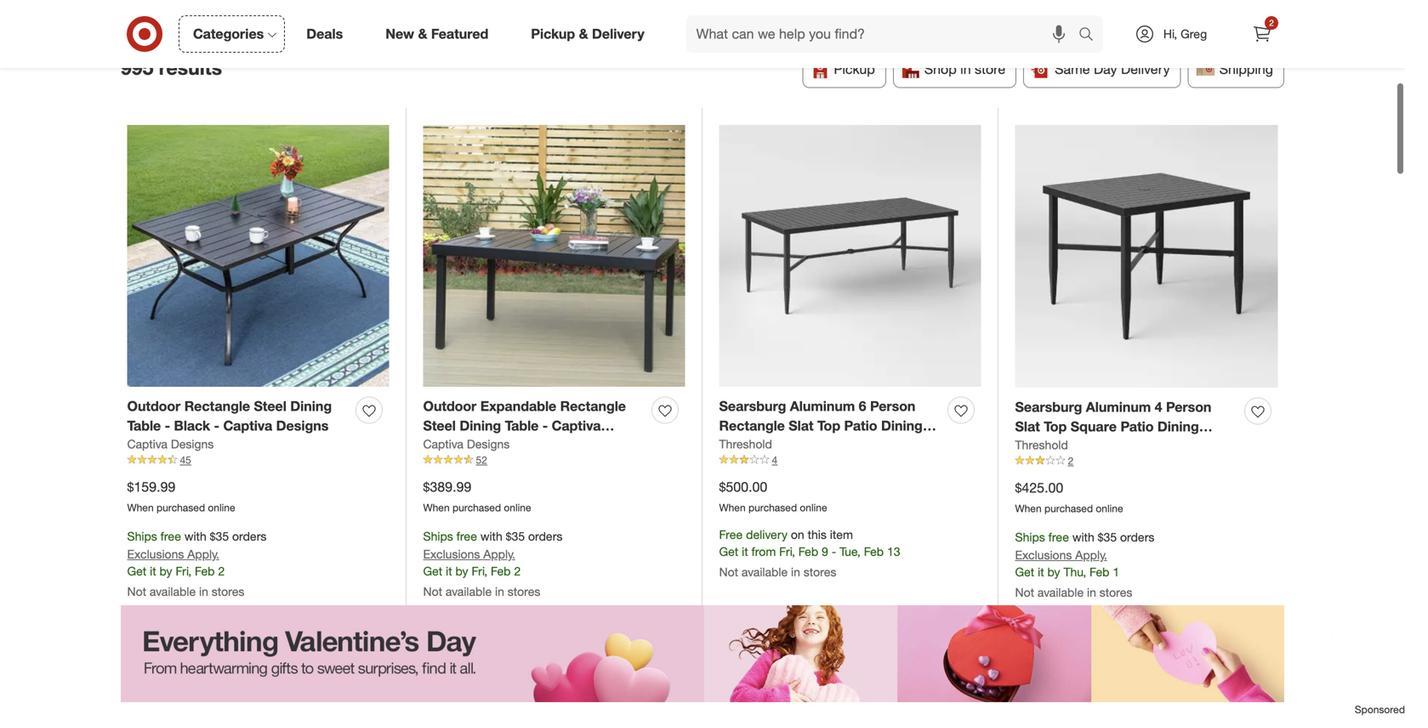 Task type: locate. For each thing, give the bounding box(es) containing it.
&
[[418, 26, 427, 42], [579, 26, 588, 42]]

4 add from the left
[[1023, 622, 1043, 635]]

captiva up the '52' link on the left of page
[[552, 418, 601, 434]]

$35 down the $389.99 when purchased online
[[506, 529, 525, 544]]

it down the $389.99 when purchased online
[[446, 564, 452, 579]]

2 horizontal spatial rectangle
[[719, 418, 785, 434]]

purchased inside the $425.00 when purchased online
[[1045, 502, 1093, 515]]

when down $500.00
[[719, 501, 746, 514]]

not inside free delivery on this item get it from fri, feb 9 - tue, feb 13 not available in stores
[[719, 565, 739, 580]]

1 horizontal spatial fri,
[[472, 564, 488, 579]]

1 add to cart from the left
[[135, 622, 190, 635]]

it inside free delivery on this item get it from fri, feb 9 - tue, feb 13 not available in stores
[[742, 545, 748, 560]]

1 horizontal spatial table
[[505, 418, 539, 434]]

furniture down 6
[[817, 437, 876, 454]]

1 horizontal spatial threshold™
[[1015, 458, 1088, 474]]

exclusions
[[127, 547, 184, 562], [423, 547, 480, 562], [1015, 548, 1072, 563]]

1 horizontal spatial ships
[[423, 529, 453, 544]]

1 horizontal spatial threshold
[[1015, 438, 1068, 453]]

1 vertical spatial 4
[[772, 454, 778, 467]]

1 horizontal spatial 4
[[1155, 399, 1163, 416]]

free up 'thu,'
[[1049, 530, 1069, 545]]

2 link down square on the bottom right of page
[[1015, 454, 1278, 469]]

1 vertical spatial black
[[889, 437, 925, 454]]

it
[[742, 545, 748, 560], [150, 564, 156, 579], [446, 564, 452, 579], [1038, 565, 1045, 580]]

shipping
[[1220, 61, 1274, 78]]

1 to from the left
[[157, 622, 167, 635]]

2 horizontal spatial $35
[[1098, 530, 1117, 545]]

sponsored
[[345, 633, 396, 645], [641, 633, 692, 645], [1355, 704, 1406, 716]]

0 horizontal spatial free
[[161, 529, 181, 544]]

online up this
[[800, 501, 827, 514]]

not
[[719, 565, 739, 580], [127, 585, 146, 599], [423, 585, 442, 599], [1015, 585, 1035, 600]]

cart for $500.00
[[762, 622, 782, 635]]

apply. for $159.99
[[187, 547, 219, 562]]

orders for $389.99
[[528, 529, 563, 544]]

1 horizontal spatial orders
[[528, 529, 563, 544]]

purchased down "$425.00"
[[1045, 502, 1093, 515]]

in
[[961, 61, 971, 78], [791, 565, 801, 580], [199, 585, 208, 599], [495, 585, 504, 599], [1087, 585, 1097, 600]]

52 link
[[423, 453, 685, 468]]

1 captiva designs link from the left
[[127, 436, 214, 453]]

table down the expandable
[[505, 418, 539, 434]]

1 horizontal spatial aluminum
[[1086, 399, 1151, 416]]

categories link
[[179, 15, 285, 53]]

searsburg inside searsburg aluminum 4 person slat top square patio dining table, outdoor furniture - threshold™
[[1015, 399, 1083, 416]]

online inside the $389.99 when purchased online
[[504, 501, 531, 514]]

0 horizontal spatial threshold link
[[719, 436, 772, 453]]

searsburg aluminum 6 person rectangle slat top patio dining table, outdoor furniture - black - threshold™ image
[[719, 125, 981, 387], [719, 125, 981, 387]]

0 horizontal spatial sponsored
[[345, 633, 396, 645]]

2 horizontal spatial orders
[[1121, 530, 1155, 545]]

online inside $500.00 when purchased online
[[800, 501, 827, 514]]

ships free with $35 orders exclusions apply. get it by fri, feb 2 not available in stores down the $389.99 when purchased online
[[423, 529, 563, 599]]

when inside the $389.99 when purchased online
[[423, 501, 450, 514]]

threshold up $500.00
[[719, 437, 772, 452]]

feb
[[799, 545, 819, 560], [864, 545, 884, 560], [195, 564, 215, 579], [491, 564, 511, 579], [1090, 565, 1110, 580]]

table inside table frame material button
[[593, 7, 625, 23]]

threshold™ up "$425.00"
[[1015, 458, 1088, 474]]

add to cart for $159.99
[[135, 622, 190, 635]]

orders down the '52' link on the left of page
[[528, 529, 563, 544]]

add to cart button
[[127, 615, 197, 642], [423, 615, 493, 642], [719, 615, 789, 642], [1015, 615, 1086, 642]]

table frame material button
[[578, 0, 734, 34]]

table frame material
[[593, 7, 719, 23]]

delivery
[[746, 528, 788, 543]]

0 horizontal spatial ships
[[127, 529, 157, 544]]

fri,
[[780, 545, 795, 560], [176, 564, 192, 579], [472, 564, 488, 579]]

table, up $500.00
[[719, 437, 756, 454]]

exclusions apply. button for $159.99
[[127, 546, 219, 563]]

captiva designs link up 45
[[127, 436, 214, 453]]

slat up "$425.00"
[[1015, 419, 1040, 435]]

ryegate 6 person weathered teak rectangle patio dining table - threshold™ image
[[127, 670, 389, 721], [127, 670, 389, 721]]

threshold™ inside searsburg aluminum 4 person slat top square patio dining table, outdoor furniture - threshold™
[[1015, 458, 1088, 474]]

when inside the $425.00 when purchased online
[[1015, 502, 1042, 515]]

1 vertical spatial 2 link
[[1015, 454, 1278, 469]]

exclusions up 'thu,'
[[1015, 548, 1072, 563]]

1 add from the left
[[135, 622, 154, 635]]

2 horizontal spatial table
[[593, 7, 625, 23]]

apply. for $389.99
[[484, 547, 515, 562]]

table, for rectangle
[[719, 437, 756, 454]]

3 cart from the left
[[762, 622, 782, 635]]

1 horizontal spatial exclusions
[[423, 547, 480, 562]]

0 horizontal spatial furniture
[[817, 437, 876, 454]]

ships free with $35 orders exclusions apply. get it by fri, feb 2 not available in stores
[[127, 529, 267, 599], [423, 529, 563, 599]]

3 add to cart from the left
[[727, 622, 782, 635]]

apply. up 'thu,'
[[1076, 548, 1108, 563]]

with down the $389.99 when purchased online
[[481, 529, 503, 544]]

not inside ships free with $35 orders exclusions apply. get it by thu, feb 1 not available in stores
[[1015, 585, 1035, 600]]

with up 'thu,'
[[1073, 530, 1095, 545]]

new & featured link
[[371, 15, 510, 53]]

purchased down $159.99
[[157, 501, 205, 514]]

add for $425.00
[[1023, 622, 1043, 635]]

by
[[160, 564, 172, 579], [456, 564, 468, 579], [1048, 565, 1061, 580]]

online inside the $425.00 when purchased online
[[1096, 502, 1124, 515]]

2 horizontal spatial free
[[1049, 530, 1069, 545]]

0 horizontal spatial exclusions
[[127, 547, 184, 562]]

table inside outdoor expandable rectangle steel dining table - captiva designs
[[505, 418, 539, 434]]

1 vertical spatial delivery
[[1121, 61, 1170, 78]]

2 cart from the left
[[466, 622, 486, 635]]

expandable
[[480, 398, 557, 415]]

threshold
[[719, 437, 772, 452], [1015, 438, 1068, 453]]

designs up 45 link
[[276, 418, 329, 434]]

captiva designs
[[127, 437, 214, 452], [423, 437, 510, 452]]

sponsored for outdoor expandable rectangle steel dining table - captiva designs
[[641, 633, 692, 645]]

0 horizontal spatial black
[[174, 418, 210, 434]]

patio right square on the bottom right of page
[[1121, 419, 1154, 435]]

apply. down the $389.99 when purchased online
[[484, 547, 515, 562]]

1 horizontal spatial $35
[[506, 529, 525, 544]]

exclusions apply. button down $159.99 when purchased online
[[127, 546, 219, 563]]

0 horizontal spatial by
[[160, 564, 172, 579]]

2 captiva designs link from the left
[[423, 436, 510, 453]]

captiva designs up 45
[[127, 437, 214, 452]]

$389.99 when purchased online
[[423, 479, 531, 514]]

aluminum left 6
[[790, 398, 855, 415]]

0 vertical spatial 4
[[1155, 399, 1163, 416]]

steel inside outdoor rectangle steel dining table - black - captiva designs
[[254, 398, 287, 415]]

1 horizontal spatial apply.
[[484, 547, 515, 562]]

eucalyptus rectangle bluffdale 6 person outdoor patio counter height table natural - threshold™ designed with studio mcgee image
[[423, 670, 685, 721], [423, 670, 685, 721]]

dining up 45 link
[[290, 398, 332, 415]]

free inside ships free with $35 orders exclusions apply. get it by thu, feb 1 not available in stores
[[1049, 530, 1069, 545]]

1 horizontal spatial person
[[1167, 399, 1212, 416]]

2 horizontal spatial by
[[1048, 565, 1061, 580]]

threshold link up "$425.00"
[[1015, 437, 1068, 454]]

1 horizontal spatial top
[[1044, 419, 1067, 435]]

aluminum up square on the bottom right of page
[[1086, 399, 1151, 416]]

0 horizontal spatial captiva designs
[[127, 437, 214, 452]]

when inside $159.99 when purchased online
[[127, 501, 154, 514]]

0 horizontal spatial aluminum
[[790, 398, 855, 415]]

slat up 4 link
[[789, 418, 814, 434]]

0 horizontal spatial apply.
[[187, 547, 219, 562]]

0 horizontal spatial rectangle
[[184, 398, 250, 415]]

0 horizontal spatial pickup
[[531, 26, 575, 42]]

2 horizontal spatial apply.
[[1076, 548, 1108, 563]]

rectangle inside "searsburg aluminum 6 person rectangle slat top patio dining table, outdoor furniture - black - threshold™"
[[719, 418, 785, 434]]

$35 for $159.99
[[210, 529, 229, 544]]

pickup
[[531, 26, 575, 42], [834, 61, 875, 78]]

1 horizontal spatial threshold link
[[1015, 437, 1068, 454]]

shipping button
[[1188, 51, 1285, 88]]

0 horizontal spatial threshold™
[[719, 457, 792, 473]]

purchased inside $500.00 when purchased online
[[749, 501, 797, 514]]

ships down $389.99
[[423, 529, 453, 544]]

available
[[742, 565, 788, 580], [150, 585, 196, 599], [446, 585, 492, 599], [1038, 585, 1084, 600]]

table, inside searsburg aluminum 4 person slat top square patio dining table, outdoor furniture - threshold™
[[1015, 438, 1053, 455]]

outdoor inside outdoor expandable rectangle steel dining table - captiva designs
[[423, 398, 477, 415]]

threshold™ up $500.00
[[719, 457, 792, 473]]

steel inside outdoor expandable rectangle steel dining table - captiva designs
[[423, 418, 456, 434]]

online down the '52' link on the left of page
[[504, 501, 531, 514]]

1 horizontal spatial with
[[481, 529, 503, 544]]

0 horizontal spatial $35
[[210, 529, 229, 544]]

exclusions inside ships free with $35 orders exclusions apply. get it by thu, feb 1 not available in stores
[[1015, 548, 1072, 563]]

table,
[[719, 437, 756, 454], [1015, 438, 1053, 455]]

searsburg aluminum 6 person rectangle slat top patio dining table, outdoor furniture - black - threshold™ link
[[719, 397, 941, 473]]

outdoor square steel dining table - black - captiva designs image
[[1015, 670, 1278, 721], [1015, 670, 1278, 721]]

when inside $500.00 when purchased online
[[719, 501, 746, 514]]

table up pickup & delivery
[[593, 7, 625, 23]]

designs left 52
[[423, 437, 476, 454]]

searsburg for rectangle
[[719, 398, 786, 415]]

ships free with $35 orders exclusions apply. get it by fri, feb 2 not available in stores down $159.99 when purchased online
[[127, 529, 267, 599]]

ships free with $35 orders exclusions apply. get it by fri, feb 2 not available in stores for $159.99
[[127, 529, 267, 599]]

2 down $159.99 when purchased online
[[218, 564, 225, 579]]

seating capacity button
[[741, 0, 874, 34]]

feb left 13
[[864, 545, 884, 560]]

searsburg up $500.00
[[719, 398, 786, 415]]

decor
[[964, 7, 1001, 23]]

fri, inside free delivery on this item get it from fri, feb 9 - tue, feb 13 not available in stores
[[780, 545, 795, 560]]

1 horizontal spatial exclusions apply. button
[[423, 546, 515, 563]]

delivery down frame
[[592, 26, 645, 42]]

1 cart from the left
[[170, 622, 190, 635]]

frame
[[628, 7, 667, 23]]

threshold link
[[719, 436, 772, 453], [1015, 437, 1068, 454]]

dining right square on the bottom right of page
[[1158, 419, 1199, 435]]

outdoor
[[127, 398, 181, 415], [423, 398, 477, 415], [760, 437, 814, 454], [1056, 438, 1110, 455]]

orders down the $425.00 when purchased online
[[1121, 530, 1155, 545]]

4 cart from the left
[[1058, 622, 1078, 635]]

pickup & delivery link
[[517, 15, 666, 53]]

by left 'thu,'
[[1048, 565, 1061, 580]]

get inside ships free with $35 orders exclusions apply. get it by thu, feb 1 not available in stores
[[1015, 565, 1035, 580]]

it for $389.99's exclusions apply. button
[[446, 564, 452, 579]]

2 & from the left
[[579, 26, 588, 42]]

person
[[870, 398, 916, 415], [1167, 399, 1212, 416]]

threshold link for rectangle
[[719, 436, 772, 453]]

when down "$425.00"
[[1015, 502, 1042, 515]]

dining up 52
[[460, 418, 501, 434]]

ships down "$425.00"
[[1015, 530, 1046, 545]]

2 add to cart from the left
[[431, 622, 486, 635]]

in inside ships free with $35 orders exclusions apply. get it by thu, feb 1 not available in stores
[[1087, 585, 1097, 600]]

steel up $389.99
[[423, 418, 456, 434]]

add
[[135, 622, 154, 635], [431, 622, 450, 635], [727, 622, 746, 635], [1023, 622, 1043, 635]]

1 horizontal spatial pickup
[[834, 61, 875, 78]]

0 horizontal spatial exclusions apply. button
[[127, 546, 219, 563]]

patio inside searsburg aluminum 4 person slat top square patio dining table, outdoor furniture - threshold™
[[1121, 419, 1154, 435]]

- inside outdoor expandable rectangle steel dining table - captiva designs
[[543, 418, 548, 434]]

categories
[[193, 26, 264, 42]]

delivery for pickup & delivery
[[592, 26, 645, 42]]

store
[[975, 61, 1006, 78]]

person inside "searsburg aluminum 6 person rectangle slat top patio dining table, outdoor furniture - black - threshold™"
[[870, 398, 916, 415]]

with down $159.99 when purchased online
[[184, 529, 207, 544]]

What can we help you find? suggestions appear below search field
[[686, 15, 1083, 53]]

0 vertical spatial delivery
[[592, 26, 645, 42]]

in inside shop in store button
[[961, 61, 971, 78]]

rectangle up the '52' link on the left of page
[[560, 398, 626, 415]]

outdoor up 45
[[127, 398, 181, 415]]

$425.00
[[1015, 480, 1064, 496]]

dining inside "searsburg aluminum 6 person rectangle slat top patio dining table, outdoor furniture - black - threshold™"
[[881, 418, 923, 434]]

1 horizontal spatial slat
[[1015, 419, 1040, 435]]

delivery inside button
[[1121, 61, 1170, 78]]

-
[[165, 418, 170, 434], [214, 418, 220, 434], [543, 418, 548, 434], [880, 437, 885, 454], [929, 437, 935, 454], [1176, 438, 1181, 455], [832, 545, 837, 560]]

aluminum inside searsburg aluminum 4 person slat top square patio dining table, outdoor furniture - threshold™
[[1086, 399, 1151, 416]]

online inside $159.99 when purchased online
[[208, 501, 235, 514]]

online down 45 link
[[208, 501, 235, 514]]

3 add from the left
[[727, 622, 746, 635]]

patio down 6
[[845, 418, 878, 434]]

purchased
[[157, 501, 205, 514], [453, 501, 501, 514], [749, 501, 797, 514], [1045, 502, 1093, 515]]

threshold up "$425.00"
[[1015, 438, 1068, 453]]

orders
[[232, 529, 267, 544], [528, 529, 563, 544], [1121, 530, 1155, 545]]

1 horizontal spatial table,
[[1015, 438, 1053, 455]]

0 horizontal spatial patio
[[845, 418, 878, 434]]

exclusions apply. button down the $389.99 when purchased online
[[423, 546, 515, 563]]

2 link
[[1244, 15, 1281, 53], [1015, 454, 1278, 469]]

it inside ships free with $35 orders exclusions apply. get it by thu, feb 1 not available in stores
[[1038, 565, 1045, 580]]

in for the rightmost exclusions apply. button
[[1087, 585, 1097, 600]]

top
[[818, 418, 841, 434], [1044, 419, 1067, 435]]

0 horizontal spatial steel
[[254, 398, 287, 415]]

1 horizontal spatial &
[[579, 26, 588, 42]]

ships for $389.99
[[423, 529, 453, 544]]

0 horizontal spatial captiva designs link
[[127, 436, 214, 453]]

0 horizontal spatial delivery
[[592, 26, 645, 42]]

fri, down $159.99 when purchased online
[[176, 564, 192, 579]]

1 horizontal spatial sponsored
[[641, 633, 692, 645]]

1 horizontal spatial captiva designs
[[423, 437, 510, 452]]

1 horizontal spatial ships free with $35 orders exclusions apply. get it by fri, feb 2 not available in stores
[[423, 529, 563, 599]]

patio inside "searsburg aluminum 6 person rectangle slat top patio dining table, outdoor furniture - black - threshold™"
[[845, 418, 878, 434]]

1 horizontal spatial rectangle
[[560, 398, 626, 415]]

1 ships free with $35 orders exclusions apply. get it by fri, feb 2 not available in stores from the left
[[127, 529, 267, 599]]

shop in store button
[[893, 51, 1017, 88]]

60" outdoor rectangle steel dining table - black - captiva designs image
[[719, 670, 981, 721], [719, 670, 981, 721]]

$35 down $159.99 when purchased online
[[210, 529, 229, 544]]

3 add to cart button from the left
[[719, 615, 789, 642]]

captiva up $389.99
[[423, 437, 464, 452]]

searsburg up square on the bottom right of page
[[1015, 399, 1083, 416]]

delivery for same day delivery
[[1121, 61, 1170, 78]]

captiva designs link up 52
[[423, 436, 510, 453]]

threshold™
[[719, 457, 792, 473], [1015, 458, 1088, 474]]

ships down $159.99
[[127, 529, 157, 544]]

with for $389.99
[[481, 529, 503, 544]]

1 horizontal spatial patio
[[1121, 419, 1154, 435]]

free down the $389.99 when purchased online
[[457, 529, 477, 544]]

$159.99
[[127, 479, 176, 496]]

black inside outdoor rectangle steel dining table - black - captiva designs
[[174, 418, 210, 434]]

captiva up 45 link
[[223, 418, 272, 434]]

top inside searsburg aluminum 4 person slat top square patio dining table, outdoor furniture - threshold™
[[1044, 419, 1067, 435]]

0 vertical spatial pickup
[[531, 26, 575, 42]]

outdoor inside "searsburg aluminum 6 person rectangle slat top patio dining table, outdoor furniture - black - threshold™"
[[760, 437, 814, 454]]

feb left the 9
[[799, 545, 819, 560]]

top left square on the bottom right of page
[[1044, 419, 1067, 435]]

0 horizontal spatial person
[[870, 398, 916, 415]]

2 add to cart button from the left
[[423, 615, 493, 642]]

orders down 45 link
[[232, 529, 267, 544]]

purchased for $389.99
[[453, 501, 501, 514]]

0 horizontal spatial orders
[[232, 529, 267, 544]]

2 captiva designs from the left
[[423, 437, 510, 452]]

purchased inside the $389.99 when purchased online
[[453, 501, 501, 514]]

1 horizontal spatial furniture
[[1114, 438, 1172, 455]]

1 vertical spatial pickup
[[834, 61, 875, 78]]

aluminum
[[790, 398, 855, 415], [1086, 399, 1151, 416]]

1
[[1113, 565, 1120, 580]]

table, for slat
[[1015, 438, 1053, 455]]

furniture inside "searsburg aluminum 6 person rectangle slat top patio dining table, outdoor furniture - black - threshold™"
[[817, 437, 876, 454]]

apply.
[[187, 547, 219, 562], [484, 547, 515, 562], [1076, 548, 1108, 563]]

0 horizontal spatial threshold
[[719, 437, 772, 452]]

0 vertical spatial black
[[174, 418, 210, 434]]

outdoor expandable rectangle steel dining table - captiva designs
[[423, 398, 626, 454]]

to for $425.00
[[1045, 622, 1055, 635]]

furniture
[[817, 437, 876, 454], [1114, 438, 1172, 455]]

0 horizontal spatial slat
[[789, 418, 814, 434]]

dining up 4 link
[[881, 418, 923, 434]]

0 horizontal spatial table
[[127, 418, 161, 434]]

1 captiva designs from the left
[[127, 437, 214, 452]]

with
[[184, 529, 207, 544], [481, 529, 503, 544], [1073, 530, 1095, 545]]

1 horizontal spatial steel
[[423, 418, 456, 434]]

table inside outdoor rectangle steel dining table - black - captiva designs
[[127, 418, 161, 434]]

steel up 45 link
[[254, 398, 287, 415]]

exclusions for $159.99
[[127, 547, 184, 562]]

threshold link up $500.00
[[719, 436, 772, 453]]

45 link
[[127, 453, 389, 468]]

in for exclusions apply. button for $159.99
[[199, 585, 208, 599]]

captiva designs up 52
[[423, 437, 510, 452]]

0 vertical spatial steel
[[254, 398, 287, 415]]

1 horizontal spatial by
[[456, 564, 468, 579]]

delivery right day on the right of the page
[[1121, 61, 1170, 78]]

table
[[593, 7, 625, 23], [127, 418, 161, 434], [505, 418, 539, 434]]

exclusions down the $389.99 when purchased online
[[423, 547, 480, 562]]

1 add to cart button from the left
[[127, 615, 197, 642]]

4 add to cart button from the left
[[1015, 615, 1086, 642]]

orders for $159.99
[[232, 529, 267, 544]]

2 horizontal spatial fri,
[[780, 545, 795, 560]]

rectangle inside outdoor expandable rectangle steel dining table - captiva designs
[[560, 398, 626, 415]]

price button
[[1056, 0, 1116, 34]]

captiva designs link for dining
[[423, 436, 510, 453]]

cart for $389.99
[[466, 622, 486, 635]]

fri, for outdoor expandable rectangle steel dining table - captiva designs
[[472, 564, 488, 579]]

black inside "searsburg aluminum 6 person rectangle slat top patio dining table, outdoor furniture - black - threshold™"
[[889, 437, 925, 454]]

person inside searsburg aluminum 4 person slat top square patio dining table, outdoor furniture - threshold™
[[1167, 399, 1212, 416]]

0 horizontal spatial with
[[184, 529, 207, 544]]

cart
[[170, 622, 190, 635], [466, 622, 486, 635], [762, 622, 782, 635], [1058, 622, 1078, 635]]

add for $389.99
[[431, 622, 450, 635]]

1 horizontal spatial free
[[457, 529, 477, 544]]

1 & from the left
[[418, 26, 427, 42]]

exclusions apply. button up 'thu,'
[[1015, 547, 1108, 564]]

when down $389.99
[[423, 501, 450, 514]]

this
[[808, 528, 827, 543]]

pickup inside button
[[834, 61, 875, 78]]

outdoor rectangle steel dining table - black - captiva designs image
[[127, 125, 389, 387], [127, 125, 389, 387]]

delivery
[[592, 26, 645, 42], [1121, 61, 1170, 78]]

1 vertical spatial steel
[[423, 418, 456, 434]]

rectangle inside outdoor rectangle steel dining table - black - captiva designs
[[184, 398, 250, 415]]

$35 up the '1'
[[1098, 530, 1117, 545]]

in for $389.99's exclusions apply. button
[[495, 585, 504, 599]]

online up ships free with $35 orders exclusions apply. get it by thu, feb 1 not available in stores
[[1096, 502, 1124, 515]]

black
[[174, 418, 210, 434], [889, 437, 925, 454]]

in inside free delivery on this item get it from fri, feb 9 - tue, feb 13 not available in stores
[[791, 565, 801, 580]]

0 horizontal spatial table,
[[719, 437, 756, 454]]

fri, down the $389.99 when purchased online
[[472, 564, 488, 579]]

furniture inside searsburg aluminum 4 person slat top square patio dining table, outdoor furniture - threshold™
[[1114, 438, 1172, 455]]

purchased up delivery
[[749, 501, 797, 514]]

aluminum inside "searsburg aluminum 6 person rectangle slat top patio dining table, outdoor furniture - black - threshold™"
[[790, 398, 855, 415]]

1 horizontal spatial delivery
[[1121, 61, 1170, 78]]

3 to from the left
[[749, 622, 759, 635]]

free for $159.99
[[161, 529, 181, 544]]

square
[[1071, 419, 1117, 435]]

ships
[[127, 529, 157, 544], [423, 529, 453, 544], [1015, 530, 1046, 545]]

add to cart for $389.99
[[431, 622, 486, 635]]

add to cart button for $389.99
[[423, 615, 493, 642]]

purchased inside $159.99 when purchased online
[[157, 501, 205, 514]]

purchased down $389.99
[[453, 501, 501, 514]]

outdoor up $500.00 when purchased online
[[760, 437, 814, 454]]

feb down $159.99 when purchased online
[[195, 564, 215, 579]]

6
[[859, 398, 867, 415]]

table up $159.99
[[127, 418, 161, 434]]

online
[[208, 501, 235, 514], [504, 501, 531, 514], [800, 501, 827, 514], [1096, 502, 1124, 515]]

0 horizontal spatial fri,
[[176, 564, 192, 579]]

0 horizontal spatial &
[[418, 26, 427, 42]]

it left from
[[742, 545, 748, 560]]

1 horizontal spatial black
[[889, 437, 925, 454]]

2 add from the left
[[431, 622, 450, 635]]

4
[[1155, 399, 1163, 416], [772, 454, 778, 467]]

2 horizontal spatial ships
[[1015, 530, 1046, 545]]

pickup button
[[803, 51, 886, 88]]

featured
[[431, 26, 489, 42]]

ships for $159.99
[[127, 529, 157, 544]]

add for $159.99
[[135, 622, 154, 635]]

when
[[127, 501, 154, 514], [423, 501, 450, 514], [719, 501, 746, 514], [1015, 502, 1042, 515]]

table, inside "searsburg aluminum 6 person rectangle slat top patio dining table, outdoor furniture - black - threshold™"
[[719, 437, 756, 454]]

outdoor rectangle steel dining table - black - captiva designs link
[[127, 397, 349, 436]]

outdoor inside searsburg aluminum 4 person slat top square patio dining table, outdoor furniture - threshold™
[[1056, 438, 1110, 455]]

top up 4 link
[[818, 418, 841, 434]]

by down $159.99 when purchased online
[[160, 564, 172, 579]]

furniture down square on the bottom right of page
[[1114, 438, 1172, 455]]

2 horizontal spatial exclusions
[[1015, 548, 1072, 563]]

it left 'thu,'
[[1038, 565, 1045, 580]]

to
[[157, 622, 167, 635], [453, 622, 463, 635], [749, 622, 759, 635], [1045, 622, 1055, 635]]

by down the $389.99 when purchased online
[[456, 564, 468, 579]]

2 horizontal spatial with
[[1073, 530, 1095, 545]]

patio for 4
[[1121, 419, 1154, 435]]

outdoor expandable rectangle steel dining table - captiva designs image
[[423, 125, 685, 387], [423, 125, 685, 387]]

feb left the '1'
[[1090, 565, 1110, 580]]

0 horizontal spatial ships free with $35 orders exclusions apply. get it by fri, feb 2 not available in stores
[[127, 529, 267, 599]]

searsburg inside "searsburg aluminum 6 person rectangle slat top patio dining table, outdoor furniture - black - threshold™"
[[719, 398, 786, 415]]

hi,
[[1164, 26, 1178, 41]]

exclusions apply. button
[[127, 546, 219, 563], [423, 546, 515, 563], [1015, 547, 1108, 564]]

0 horizontal spatial 4
[[772, 454, 778, 467]]

feb inside ships free with $35 orders exclusions apply. get it by thu, feb 1 not available in stores
[[1090, 565, 1110, 580]]

searsburg aluminum 4 person slat top square patio dining table, outdoor furniture - threshold™ image
[[1015, 125, 1278, 388], [1015, 125, 1278, 388]]

2 link up shipping
[[1244, 15, 1281, 53]]

captiva up $159.99
[[127, 437, 168, 452]]

0 horizontal spatial top
[[818, 418, 841, 434]]

ships free with $35 orders exclusions apply. get it by fri, feb 2 not available in stores for $389.99
[[423, 529, 563, 599]]

1 horizontal spatial searsburg
[[1015, 399, 1083, 416]]

4 to from the left
[[1045, 622, 1055, 635]]

2 ships free with $35 orders exclusions apply. get it by fri, feb 2 not available in stores from the left
[[423, 529, 563, 599]]

2 to from the left
[[453, 622, 463, 635]]

top inside "searsburg aluminum 6 person rectangle slat top patio dining table, outdoor furniture - black - threshold™"
[[818, 418, 841, 434]]

captiva designs link
[[127, 436, 214, 453], [423, 436, 510, 453]]

4 add to cart from the left
[[1023, 622, 1078, 635]]

0 horizontal spatial searsburg
[[719, 398, 786, 415]]

fri, down on
[[780, 545, 795, 560]]

captiva designs for table
[[127, 437, 214, 452]]

1 horizontal spatial captiva designs link
[[423, 436, 510, 453]]

outdoor down square on the bottom right of page
[[1056, 438, 1110, 455]]

add to cart button for $425.00
[[1015, 615, 1086, 642]]

captiva inside outdoor expandable rectangle steel dining table - captiva designs
[[552, 418, 601, 434]]



Task type: describe. For each thing, give the bounding box(es) containing it.
52
[[476, 454, 487, 467]]

exclusions apply. button for $389.99
[[423, 546, 515, 563]]

person for 6
[[870, 398, 916, 415]]

same day delivery button
[[1024, 51, 1181, 88]]

capacity
[[805, 7, 859, 23]]

threshold™ inside "searsburg aluminum 6 person rectangle slat top patio dining table, outdoor furniture - black - threshold™"
[[719, 457, 792, 473]]

on
[[791, 528, 805, 543]]

results
[[159, 56, 222, 79]]

threshold for rectangle
[[719, 437, 772, 452]]

$500.00 when purchased online
[[719, 479, 827, 514]]

apply. inside ships free with $35 orders exclusions apply. get it by thu, feb 1 not available in stores
[[1076, 548, 1108, 563]]

slat inside searsburg aluminum 4 person slat top square patio dining table, outdoor furniture - threshold™
[[1015, 419, 1040, 435]]

searsburg for slat
[[1015, 399, 1083, 416]]

add to cart for $500.00
[[727, 622, 782, 635]]

outdoor rectangle steel dining table - black - captiva designs
[[127, 398, 332, 434]]

new
[[386, 26, 414, 42]]

orders inside ships free with $35 orders exclusions apply. get it by thu, feb 1 not available in stores
[[1121, 530, 1155, 545]]

$425.00 when purchased online
[[1015, 480, 1124, 515]]

stores inside ships free with $35 orders exclusions apply. get it by thu, feb 1 not available in stores
[[1100, 585, 1133, 600]]

available inside free delivery on this item get it from fri, feb 9 - tue, feb 13 not available in stores
[[742, 565, 788, 580]]

free delivery on this item get it from fri, feb 9 - tue, feb 13 not available in stores
[[719, 528, 901, 580]]

threshold link for slat
[[1015, 437, 1068, 454]]

captiva designs link for table
[[127, 436, 214, 453]]

dining inside searsburg aluminum 4 person slat top square patio dining table, outdoor furniture - threshold™
[[1158, 419, 1199, 435]]

by for $159.99
[[160, 564, 172, 579]]

free for $389.99
[[457, 529, 477, 544]]

it for exclusions apply. button for $159.99
[[150, 564, 156, 579]]

searsburg aluminum 4 person slat top square patio dining table, outdoor furniture - threshold™
[[1015, 399, 1212, 474]]

filter button
[[121, 0, 200, 34]]

2 down the $389.99 when purchased online
[[514, 564, 521, 579]]

$159.99 when purchased online
[[127, 479, 235, 514]]

person for 4
[[1167, 399, 1212, 416]]

decor style button
[[949, 0, 1049, 34]]

2 horizontal spatial sponsored
[[1355, 704, 1406, 716]]

add to cart button for $159.99
[[127, 615, 197, 642]]

0 vertical spatial 2 link
[[1244, 15, 1281, 53]]

stores inside free delivery on this item get it from fri, feb 9 - tue, feb 13 not available in stores
[[804, 565, 837, 580]]

pickup for pickup
[[834, 61, 875, 78]]

when for $500.00
[[719, 501, 746, 514]]

- inside searsburg aluminum 4 person slat top square patio dining table, outdoor furniture - threshold™
[[1176, 438, 1181, 455]]

& for new
[[418, 26, 427, 42]]

captiva designs for dining
[[423, 437, 510, 452]]

cart for $159.99
[[170, 622, 190, 635]]

ships inside ships free with $35 orders exclusions apply. get it by thu, feb 1 not available in stores
[[1015, 530, 1046, 545]]

995
[[121, 56, 153, 79]]

$500.00
[[719, 479, 768, 496]]

feb down the $389.99 when purchased online
[[491, 564, 511, 579]]

hi, greg
[[1164, 26, 1207, 41]]

designs up 52
[[467, 437, 510, 452]]

new & featured
[[386, 26, 489, 42]]

searsburg aluminum 6 person rectangle slat top patio dining table, outdoor furniture - black - threshold™
[[719, 398, 935, 473]]

ships free with $35 orders exclusions apply. get it by thu, feb 1 not available in stores
[[1015, 530, 1155, 600]]

material
[[670, 7, 719, 23]]

color button
[[880, 0, 942, 34]]

995 results
[[121, 56, 222, 79]]

cart for $425.00
[[1058, 622, 1078, 635]]

9
[[822, 545, 829, 560]]

when for $389.99
[[423, 501, 450, 514]]

- inside free delivery on this item get it from fri, feb 9 - tue, feb 13 not available in stores
[[832, 545, 837, 560]]

item
[[830, 528, 853, 543]]

thu,
[[1064, 565, 1087, 580]]

from
[[752, 545, 776, 560]]

2 horizontal spatial exclusions apply. button
[[1015, 547, 1108, 564]]

filter
[[157, 7, 187, 23]]

2 up the $425.00 when purchased online
[[1068, 455, 1074, 467]]

$35 for $389.99
[[506, 529, 525, 544]]

by for $389.99
[[456, 564, 468, 579]]

13
[[887, 545, 901, 560]]

style
[[1004, 7, 1034, 23]]

greg
[[1181, 26, 1207, 41]]

designs up 45
[[171, 437, 214, 452]]

purchased for $425.00
[[1045, 502, 1093, 515]]

tue,
[[840, 545, 861, 560]]

search
[[1071, 27, 1112, 44]]

by inside ships free with $35 orders exclusions apply. get it by thu, feb 1 not available in stores
[[1048, 565, 1061, 580]]

when for $425.00
[[1015, 502, 1042, 515]]

shop in store
[[925, 61, 1006, 78]]

shop
[[925, 61, 957, 78]]

with inside ships free with $35 orders exclusions apply. get it by thu, feb 1 not available in stores
[[1073, 530, 1095, 545]]

& for pickup
[[579, 26, 588, 42]]

furniture for top
[[817, 437, 876, 454]]

designs inside outdoor expandable rectangle steel dining table - captiva designs
[[423, 437, 476, 454]]

advertisement element
[[0, 606, 1406, 703]]

purchased for $500.00
[[749, 501, 797, 514]]

same
[[1055, 61, 1090, 78]]

deals
[[306, 26, 343, 42]]

add to cart for $425.00
[[1023, 622, 1078, 635]]

sort
[[245, 7, 271, 23]]

furniture for square
[[1114, 438, 1172, 455]]

same day delivery
[[1055, 61, 1170, 78]]

exclusions for $389.99
[[423, 547, 480, 562]]

dining inside outdoor expandable rectangle steel dining table - captiva designs
[[460, 418, 501, 434]]

$35 inside ships free with $35 orders exclusions apply. get it by thu, feb 1 not available in stores
[[1098, 530, 1117, 545]]

fri, for outdoor rectangle steel dining table - black - captiva designs
[[176, 564, 192, 579]]

seating
[[755, 7, 801, 23]]

to for $500.00
[[749, 622, 759, 635]]

purchased for $159.99
[[157, 501, 205, 514]]

get inside free delivery on this item get it from fri, feb 9 - tue, feb 13 not available in stores
[[719, 545, 739, 560]]

sort button
[[207, 0, 286, 34]]

outdoor inside outdoor rectangle steel dining table - black - captiva designs
[[127, 398, 181, 415]]

it for the rightmost exclusions apply. button
[[1038, 565, 1045, 580]]

threshold for slat
[[1015, 438, 1068, 453]]

aluminum for square
[[1086, 399, 1151, 416]]

45
[[180, 454, 191, 467]]

designs inside outdoor rectangle steel dining table - black - captiva designs
[[276, 418, 329, 434]]

aluminum for top
[[790, 398, 855, 415]]

sponsored for outdoor rectangle steel dining table - black - captiva designs
[[345, 633, 396, 645]]

patio for 6
[[845, 418, 878, 434]]

pickup & delivery
[[531, 26, 645, 42]]

online for $159.99
[[208, 501, 235, 514]]

deals link
[[292, 15, 364, 53]]

slat inside "searsburg aluminum 6 person rectangle slat top patio dining table, outdoor furniture - black - threshold™"
[[789, 418, 814, 434]]

free
[[719, 528, 743, 543]]

4 inside searsburg aluminum 4 person slat top square patio dining table, outdoor furniture - threshold™
[[1155, 399, 1163, 416]]

add to cart button for $500.00
[[719, 615, 789, 642]]

available inside ships free with $35 orders exclusions apply. get it by thu, feb 1 not available in stores
[[1038, 585, 1084, 600]]

pickup for pickup & delivery
[[531, 26, 575, 42]]

search button
[[1071, 15, 1112, 56]]

online for $425.00
[[1096, 502, 1124, 515]]

2 up shipping
[[1270, 17, 1274, 28]]

with for $159.99
[[184, 529, 207, 544]]

when for $159.99
[[127, 501, 154, 514]]

outdoor expandable rectangle steel dining table - captiva designs link
[[423, 397, 645, 454]]

to for $389.99
[[453, 622, 463, 635]]

captiva inside outdoor rectangle steel dining table - black - captiva designs
[[223, 418, 272, 434]]

4 link
[[719, 453, 981, 468]]

searsburg aluminum 4 person slat top square patio dining table, outdoor furniture - threshold™ link
[[1015, 398, 1238, 474]]

day
[[1094, 61, 1118, 78]]

color
[[895, 7, 928, 23]]

online for $500.00
[[800, 501, 827, 514]]

seating capacity
[[755, 7, 859, 23]]

$389.99
[[423, 479, 472, 496]]

online for $389.99
[[504, 501, 531, 514]]

decor style
[[964, 7, 1034, 23]]

to for $159.99
[[157, 622, 167, 635]]

price
[[1070, 7, 1101, 23]]

dining inside outdoor rectangle steel dining table - black - captiva designs
[[290, 398, 332, 415]]

add for $500.00
[[727, 622, 746, 635]]



Task type: vqa. For each thing, say whether or not it's contained in the screenshot.
the topmost 2 link
yes



